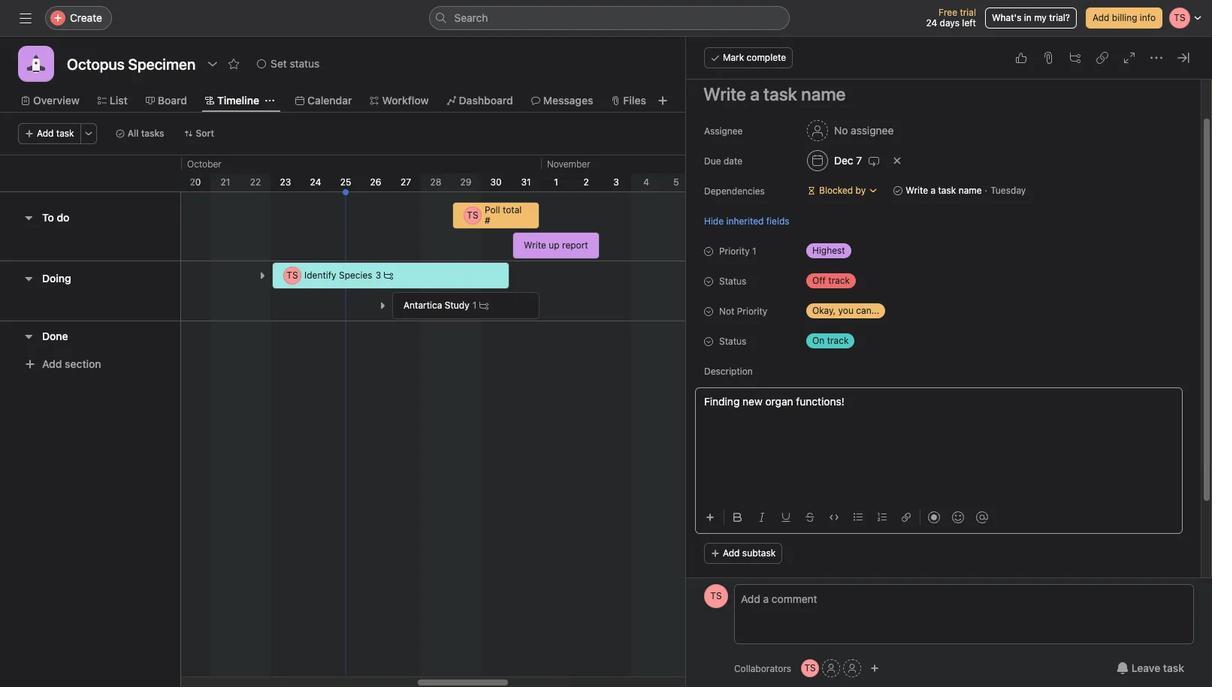 Task type: vqa. For each thing, say whether or not it's contained in the screenshot.
THE FIRST DASHBOARD
no



Task type: locate. For each thing, give the bounding box(es) containing it.
what's in my trial?
[[992, 12, 1070, 23]]

add left subtask
[[723, 548, 740, 559]]

priority right "not"
[[737, 306, 768, 317]]

1 vertical spatial write
[[524, 240, 546, 251]]

2 vertical spatial 1
[[473, 300, 477, 311]]

0 vertical spatial write
[[906, 185, 928, 196]]

off
[[812, 275, 826, 286]]

0 vertical spatial 3
[[613, 177, 619, 188]]

strikethrough image
[[806, 513, 815, 522]]

0 horizontal spatial 1
[[473, 300, 477, 311]]

study
[[445, 300, 470, 311]]

task right leave at the bottom of the page
[[1163, 662, 1184, 675]]

0 vertical spatial ts button
[[704, 585, 728, 609]]

Task Name text field
[[694, 77, 1183, 111]]

tuesday
[[991, 185, 1026, 196]]

add section button
[[18, 351, 107, 378]]

rocket image
[[27, 55, 45, 73]]

board
[[158, 94, 187, 107]]

add inside add task button
[[37, 128, 54, 139]]

close details image
[[1178, 52, 1190, 64]]

None text field
[[63, 50, 199, 77]]

section
[[65, 358, 101, 371]]

search list box
[[429, 6, 790, 30]]

add subtask image
[[1070, 52, 1082, 64]]

priority down inherited at the right top of page
[[719, 246, 750, 257]]

can...
[[856, 305, 880, 316]]

italics image
[[758, 513, 767, 522]]

0 horizontal spatial task
[[56, 128, 74, 139]]

add inside add section button
[[42, 358, 62, 371]]

ts
[[467, 210, 478, 221], [287, 270, 298, 281], [711, 591, 722, 602], [805, 663, 816, 674]]

1 vertical spatial track
[[827, 335, 849, 346]]

0 likes. click to like this task image
[[1015, 52, 1027, 64]]

name
[[959, 185, 982, 196]]

1 status from the top
[[719, 276, 747, 287]]

1 horizontal spatial 24
[[926, 17, 937, 29]]

priority
[[719, 246, 750, 257], [737, 306, 768, 317]]

0 horizontal spatial write
[[524, 240, 546, 251]]

status down priority 1 at the top
[[719, 276, 747, 287]]

1 horizontal spatial ts button
[[801, 660, 819, 678]]

status for off track
[[719, 276, 747, 287]]

1 vertical spatial 1
[[752, 246, 757, 257]]

1 horizontal spatial write
[[906, 185, 928, 196]]

expand sidebar image
[[20, 12, 32, 24]]

write left a
[[906, 185, 928, 196]]

all tasks button
[[109, 123, 171, 144]]

write for write up report
[[524, 240, 546, 251]]

24 inside free trial 24 days left
[[926, 17, 937, 29]]

no assignee
[[834, 124, 894, 137]]

0 vertical spatial 1
[[554, 177, 558, 188]]

add tab image
[[657, 95, 669, 107]]

leftcount image
[[384, 271, 393, 280]]

hide inherited fields
[[704, 215, 790, 227]]

main content inside dialog
[[686, 32, 1201, 673]]

clear due date image
[[893, 156, 902, 165]]

1 down hide inherited fields
[[752, 246, 757, 257]]

on
[[812, 335, 825, 346]]

collapse task list for the section doing image
[[23, 273, 35, 285]]

3 left leftcount image
[[376, 270, 381, 281]]

add for add task
[[37, 128, 54, 139]]

track inside popup button
[[827, 335, 849, 346]]

0 horizontal spatial ts button
[[704, 585, 728, 609]]

0 vertical spatial status
[[719, 276, 747, 287]]

all tasks
[[127, 128, 164, 139]]

add or remove collaborators image
[[870, 664, 879, 673]]

complete
[[747, 52, 786, 63]]

24 left 25
[[310, 177, 321, 188]]

ts button right collaborators
[[801, 660, 819, 678]]

on track
[[812, 335, 849, 346]]

in
[[1024, 12, 1032, 23]]

0 horizontal spatial 3
[[376, 270, 381, 281]]

more actions for this task image
[[1151, 52, 1163, 64]]

3 left 4
[[613, 177, 619, 188]]

emoji image
[[952, 512, 964, 524]]

to do
[[42, 211, 69, 224]]

3
[[613, 177, 619, 188], [376, 270, 381, 281]]

0 horizontal spatial 24
[[310, 177, 321, 188]]

off track button
[[800, 271, 891, 292]]

set status button
[[250, 53, 326, 74]]

what's
[[992, 12, 1022, 23]]

1 vertical spatial priority
[[737, 306, 768, 317]]

#
[[485, 215, 490, 226]]

2 vertical spatial task
[[1163, 662, 1184, 675]]

main content containing no assignee
[[686, 32, 1201, 673]]

search
[[454, 11, 488, 24]]

toolbar
[[700, 501, 1183, 534]]

add
[[1093, 12, 1110, 23], [37, 128, 54, 139], [42, 358, 62, 371], [723, 548, 740, 559]]

24 left the days
[[926, 17, 937, 29]]

1 vertical spatial task
[[938, 185, 956, 196]]

add inside add billing info button
[[1093, 12, 1110, 23]]

leave
[[1132, 662, 1161, 675]]

my
[[1034, 12, 1047, 23]]

add for add section
[[42, 358, 62, 371]]

bulleted list image
[[854, 513, 863, 522]]

identify species
[[304, 270, 373, 281]]

add inside add subtask button
[[723, 548, 740, 559]]

2 status from the top
[[719, 336, 747, 347]]

ts right collaborators
[[805, 663, 816, 674]]

dialog
[[686, 32, 1212, 688]]

2
[[584, 177, 589, 188]]

show subtasks for task antartica study image
[[378, 301, 387, 310]]

leave task
[[1132, 662, 1184, 675]]

numbered list image
[[878, 513, 887, 522]]

track
[[828, 275, 850, 286], [827, 335, 849, 346]]

main content
[[686, 32, 1201, 673]]

link image
[[902, 513, 911, 522]]

0 vertical spatial priority
[[719, 246, 750, 257]]

collapse task list for the section done image
[[23, 330, 35, 342]]

on track button
[[800, 331, 891, 352]]

up
[[549, 240, 560, 251]]

add left billing in the top right of the page
[[1093, 12, 1110, 23]]

sort
[[196, 128, 214, 139]]

30
[[490, 177, 502, 188]]

ts button down add subtask button
[[704, 585, 728, 609]]

1 left leftcount icon
[[473, 300, 477, 311]]

october
[[187, 159, 222, 170]]

1 inside dialog
[[752, 246, 757, 257]]

underline image
[[782, 513, 791, 522]]

task left more actions image
[[56, 128, 74, 139]]

1 vertical spatial status
[[719, 336, 747, 347]]

20
[[190, 177, 201, 188]]

list
[[110, 94, 128, 107]]

dec 7 button
[[800, 147, 887, 174]]

by
[[856, 185, 866, 196]]

task
[[56, 128, 74, 139], [938, 185, 956, 196], [1163, 662, 1184, 675]]

what's in my trial? button
[[985, 8, 1077, 29]]

total
[[503, 204, 522, 216]]

doing button
[[42, 265, 71, 292]]

track right on
[[827, 335, 849, 346]]

add billing info
[[1093, 12, 1156, 23]]

free
[[939, 7, 958, 18]]

0 vertical spatial 24
[[926, 17, 937, 29]]

organ
[[765, 395, 793, 408]]

1 inside the november 1
[[554, 177, 558, 188]]

at mention image
[[976, 512, 988, 524]]

track right off
[[828, 275, 850, 286]]

2 horizontal spatial 1
[[752, 246, 757, 257]]

1 horizontal spatial task
[[938, 185, 956, 196]]

okay,
[[812, 305, 836, 316]]

1
[[554, 177, 558, 188], [752, 246, 757, 257], [473, 300, 477, 311]]

dec
[[834, 154, 853, 167]]

track inside dropdown button
[[828, 275, 850, 286]]

write inside main content
[[906, 185, 928, 196]]

antartica study
[[404, 300, 470, 311]]

files link
[[611, 92, 646, 109]]

poll
[[485, 204, 500, 216]]

0 vertical spatial track
[[828, 275, 850, 286]]

add task
[[37, 128, 74, 139]]

add down overview link
[[37, 128, 54, 139]]

task for leave task
[[1163, 662, 1184, 675]]

1 down "november"
[[554, 177, 558, 188]]

poll total #
[[485, 204, 522, 226]]

november
[[547, 159, 590, 170]]

write a task name
[[906, 185, 982, 196]]

1 for november 1
[[554, 177, 558, 188]]

task right a
[[938, 185, 956, 196]]

2 horizontal spatial task
[[1163, 662, 1184, 675]]

1 horizontal spatial 3
[[613, 177, 619, 188]]

sort button
[[177, 123, 221, 144]]

1 horizontal spatial 1
[[554, 177, 558, 188]]

to do button
[[42, 204, 69, 231]]

write left up
[[524, 240, 546, 251]]

task for add task
[[56, 128, 74, 139]]

calendar link
[[295, 92, 352, 109]]

highest button
[[800, 241, 891, 262]]

add down the done button in the left of the page
[[42, 358, 62, 371]]

do
[[57, 211, 69, 224]]

november 1
[[547, 159, 590, 188]]

billing
[[1112, 12, 1138, 23]]

tasks
[[141, 128, 164, 139]]

not priority
[[719, 306, 768, 317]]

status up "description"
[[719, 336, 747, 347]]

ts button
[[704, 585, 728, 609], [801, 660, 819, 678]]

0 vertical spatial task
[[56, 128, 74, 139]]



Task type: describe. For each thing, give the bounding box(es) containing it.
subtask
[[742, 548, 776, 559]]

left
[[962, 17, 976, 29]]

description
[[704, 366, 753, 377]]

1 vertical spatial ts button
[[801, 660, 819, 678]]

messages
[[543, 94, 593, 107]]

show options image
[[207, 58, 219, 70]]

full screen image
[[1124, 52, 1136, 64]]

collapse task list for the section to do image
[[23, 212, 35, 224]]

21
[[221, 177, 230, 188]]

set
[[271, 57, 287, 70]]

assignee
[[851, 124, 894, 137]]

insert an object image
[[706, 513, 715, 522]]

5
[[674, 177, 679, 188]]

trial?
[[1049, 12, 1070, 23]]

record a video image
[[928, 512, 940, 524]]

mark complete
[[723, 52, 786, 63]]

leave task button
[[1107, 655, 1194, 682]]

priority 1
[[719, 246, 757, 257]]

ts left identify
[[287, 270, 298, 281]]

29
[[460, 177, 472, 188]]

new
[[743, 395, 763, 408]]

4
[[643, 177, 649, 188]]

ts down add subtask button
[[711, 591, 722, 602]]

more actions image
[[84, 129, 93, 138]]

show subtasks for task identify species image
[[258, 271, 267, 280]]

1 vertical spatial 3
[[376, 270, 381, 281]]

dialog containing no assignee
[[686, 32, 1212, 688]]

assignee
[[704, 126, 743, 137]]

create button
[[45, 6, 112, 30]]

track for off track
[[828, 275, 850, 286]]

report
[[562, 240, 588, 251]]

track for on track
[[827, 335, 849, 346]]

done
[[42, 330, 68, 342]]

okay, you can... button
[[800, 301, 907, 322]]

all
[[127, 128, 139, 139]]

28
[[430, 177, 442, 188]]

timeline
[[217, 94, 259, 107]]

mark
[[723, 52, 744, 63]]

add section
[[42, 358, 101, 371]]

to
[[42, 211, 54, 224]]

23
[[280, 177, 291, 188]]

date
[[724, 156, 743, 167]]

tab actions image
[[265, 96, 274, 105]]

attachments: add a file to this task, image
[[1042, 52, 1054, 64]]

blocked
[[819, 185, 853, 196]]

7
[[856, 154, 862, 167]]

trial
[[960, 7, 976, 18]]

finding
[[704, 395, 740, 408]]

workflow link
[[370, 92, 429, 109]]

functions!
[[796, 395, 845, 408]]

collaborators
[[734, 663, 792, 675]]

code image
[[830, 513, 839, 522]]

hide inherited fields button
[[704, 214, 790, 228]]

add subtask
[[723, 548, 776, 559]]

not
[[719, 306, 735, 317]]

okay, you can...
[[812, 305, 880, 316]]

dec 7
[[834, 154, 862, 167]]

status
[[290, 57, 320, 70]]

25
[[340, 177, 351, 188]]

overview
[[33, 94, 80, 107]]

done button
[[42, 323, 68, 350]]

dependencies
[[704, 186, 765, 197]]

doing
[[42, 272, 71, 285]]

hide
[[704, 215, 724, 227]]

leftcount image
[[480, 301, 489, 310]]

identify
[[304, 270, 336, 281]]

write up report
[[524, 240, 588, 251]]

26
[[370, 177, 381, 188]]

calendar
[[307, 94, 352, 107]]

copy task link image
[[1097, 52, 1109, 64]]

1 vertical spatial 24
[[310, 177, 321, 188]]

blocked by button
[[800, 180, 885, 201]]

species
[[339, 270, 373, 281]]

free trial 24 days left
[[926, 7, 976, 29]]

overview link
[[21, 92, 80, 109]]

due date
[[704, 156, 743, 167]]

you
[[838, 305, 854, 316]]

22
[[250, 177, 261, 188]]

add to starred image
[[228, 58, 240, 70]]

no assignee button
[[800, 117, 901, 144]]

1 for priority 1
[[752, 246, 757, 257]]

messages link
[[531, 92, 593, 109]]

dashboard link
[[447, 92, 513, 109]]

dashboard
[[459, 94, 513, 107]]

write for write a task name
[[906, 185, 928, 196]]

status for on track
[[719, 336, 747, 347]]

add for add subtask
[[723, 548, 740, 559]]

bold image
[[734, 513, 743, 522]]

search button
[[429, 6, 790, 30]]

board link
[[146, 92, 187, 109]]

fields
[[766, 215, 790, 227]]

mark complete button
[[704, 47, 793, 68]]

add for add billing info
[[1093, 12, 1110, 23]]

ts left #
[[467, 210, 478, 221]]

repeats image
[[868, 155, 880, 167]]

add task button
[[18, 123, 81, 144]]

27
[[401, 177, 411, 188]]



